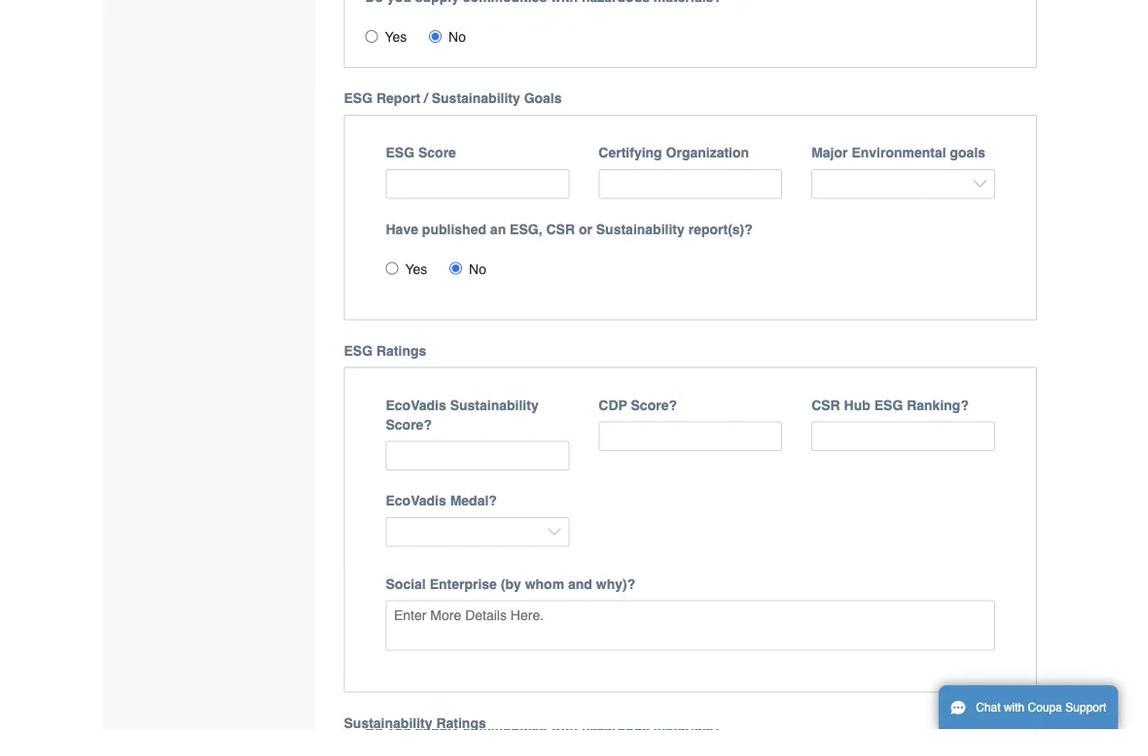 Task type: vqa. For each thing, say whether or not it's contained in the screenshot.
Help
no



Task type: locate. For each thing, give the bounding box(es) containing it.
csr left or
[[546, 221, 575, 237]]

no up esg report / sustainability goals
[[449, 29, 466, 45]]

sustainability right /
[[432, 90, 520, 106]]

esg left ratings
[[344, 343, 373, 358]]

1 ecovadis from the top
[[386, 397, 447, 413]]

enterprise
[[430, 576, 497, 592]]

(by
[[501, 576, 521, 592]]

score? right cdp
[[631, 397, 677, 413]]

csr left the hub
[[812, 397, 841, 413]]

esg report / sustainability goals
[[344, 90, 562, 106]]

published
[[422, 221, 487, 237]]

have published an esg, csr or sustainability report(s)?
[[386, 221, 753, 237]]

/
[[424, 90, 428, 106]]

chat with coupa support button
[[939, 686, 1119, 731]]

None radio
[[365, 30, 378, 43], [386, 262, 399, 275], [450, 262, 462, 275], [365, 30, 378, 43], [386, 262, 399, 275], [450, 262, 462, 275]]

ecovadis left medal?
[[386, 493, 447, 509]]

1 horizontal spatial no
[[469, 261, 487, 277]]

yes
[[385, 29, 407, 45], [405, 261, 428, 277]]

score? inside ecovadis sustainability score?
[[386, 417, 432, 432]]

goals
[[950, 145, 986, 160]]

cdp score?
[[599, 397, 677, 413]]

major
[[812, 145, 848, 160]]

no
[[449, 29, 466, 45], [469, 261, 487, 277]]

1 vertical spatial ecovadis
[[386, 493, 447, 509]]

0 horizontal spatial score?
[[386, 417, 432, 432]]

major environmental goals
[[812, 145, 986, 160]]

CSR Hub ESG Ranking? text field
[[812, 422, 996, 451]]

esg right the hub
[[875, 397, 903, 413]]

ratings
[[377, 343, 427, 358]]

Social Enterprise (by whom and why)? text field
[[386, 601, 996, 651]]

1 vertical spatial score?
[[386, 417, 432, 432]]

report(s)?
[[689, 221, 753, 237]]

ecovadis down ratings
[[386, 397, 447, 413]]

ecovadis inside ecovadis sustainability score?
[[386, 397, 447, 413]]

have
[[386, 221, 418, 237]]

1 vertical spatial sustainability
[[596, 221, 685, 237]]

0 horizontal spatial no
[[449, 29, 466, 45]]

esg left score
[[386, 145, 415, 160]]

goals
[[524, 90, 562, 106]]

None radio
[[429, 30, 442, 43]]

ecovadis
[[386, 397, 447, 413], [386, 493, 447, 509]]

hub
[[844, 397, 871, 413]]

1 horizontal spatial score?
[[631, 397, 677, 413]]

csr
[[546, 221, 575, 237], [812, 397, 841, 413]]

esg for esg ratings
[[344, 343, 373, 358]]

no down published
[[469, 261, 487, 277]]

and
[[568, 576, 593, 592]]

yes up "report"
[[385, 29, 407, 45]]

sustainability
[[432, 90, 520, 106], [596, 221, 685, 237], [450, 397, 539, 413]]

support
[[1066, 702, 1107, 715]]

sustainability up ecovadis sustainability score? text box in the left of the page
[[450, 397, 539, 413]]

0 horizontal spatial csr
[[546, 221, 575, 237]]

sustainability right or
[[596, 221, 685, 237]]

medal?
[[450, 493, 497, 509]]

2 ecovadis from the top
[[386, 493, 447, 509]]

why)?
[[596, 576, 636, 592]]

with
[[1004, 702, 1025, 715]]

esg left "report"
[[344, 90, 373, 106]]

score? down ratings
[[386, 417, 432, 432]]

1 vertical spatial csr
[[812, 397, 841, 413]]

ecovadis for ecovadis medal?
[[386, 493, 447, 509]]

0 vertical spatial no
[[449, 29, 466, 45]]

esg
[[344, 90, 373, 106], [386, 145, 415, 160], [344, 343, 373, 358], [875, 397, 903, 413]]

0 vertical spatial ecovadis
[[386, 397, 447, 413]]

0 vertical spatial score?
[[631, 397, 677, 413]]

yes down have
[[405, 261, 428, 277]]

0 vertical spatial yes
[[385, 29, 407, 45]]

whom
[[525, 576, 565, 592]]

2 vertical spatial sustainability
[[450, 397, 539, 413]]

sustainability inside ecovadis sustainability score?
[[450, 397, 539, 413]]

organization
[[666, 145, 750, 160]]

score?
[[631, 397, 677, 413], [386, 417, 432, 432]]



Task type: describe. For each thing, give the bounding box(es) containing it.
an
[[490, 221, 506, 237]]

ranking?
[[907, 397, 969, 413]]

esg for esg score
[[386, 145, 415, 160]]

CDP Score? text field
[[599, 422, 783, 451]]

chat
[[976, 702, 1001, 715]]

EcoVadis Sustainability Score? text field
[[386, 441, 570, 471]]

report
[[377, 90, 421, 106]]

social
[[386, 576, 426, 592]]

Certifying Organization text field
[[599, 169, 783, 199]]

ecovadis medal?
[[386, 493, 497, 509]]

certifying organization
[[599, 145, 750, 160]]

esg for esg report / sustainability goals
[[344, 90, 373, 106]]

1 vertical spatial yes
[[405, 261, 428, 277]]

esg score
[[386, 145, 456, 160]]

1 vertical spatial no
[[469, 261, 487, 277]]

or
[[579, 221, 593, 237]]

coupa
[[1028, 702, 1063, 715]]

environmental
[[852, 145, 947, 160]]

social enterprise (by whom and why)?
[[386, 576, 636, 592]]

1 horizontal spatial csr
[[812, 397, 841, 413]]

0 vertical spatial sustainability
[[432, 90, 520, 106]]

certifying
[[599, 145, 662, 160]]

chat with coupa support
[[976, 702, 1107, 715]]

0 vertical spatial csr
[[546, 221, 575, 237]]

ecovadis sustainability score?
[[386, 397, 539, 432]]

csr hub esg ranking?
[[812, 397, 969, 413]]

score
[[418, 145, 456, 160]]

cdp
[[599, 397, 628, 413]]

esg ratings
[[344, 343, 427, 358]]

esg,
[[510, 221, 543, 237]]

ESG Score text field
[[386, 169, 570, 199]]

ecovadis for ecovadis sustainability score?
[[386, 397, 447, 413]]



